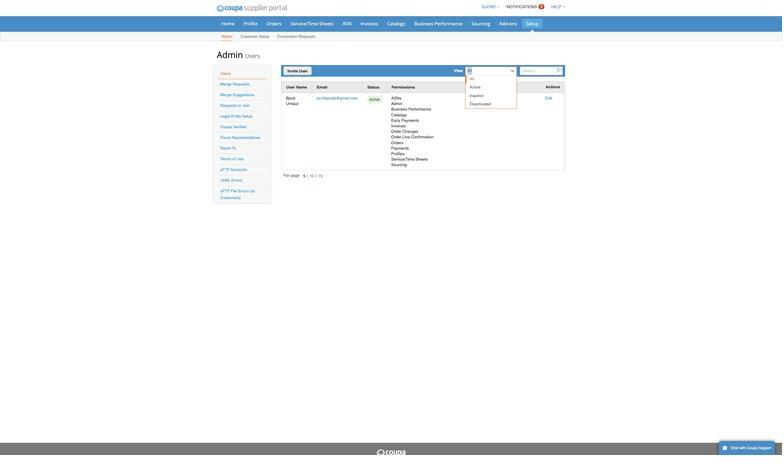 Task type: describe. For each thing, give the bounding box(es) containing it.
view list box
[[466, 75, 517, 109]]

invite user
[[288, 69, 308, 73]]

orders inside 'asns admin business performance catalogs early payments invoices order changes order line confirmation orders payments profiles service/time sheets sourcing'
[[391, 140, 404, 145]]

chat with coupa support
[[731, 446, 772, 451]]

sicritbjordd@gmail.com link
[[317, 96, 358, 101]]

merge suggestions
[[220, 93, 255, 97]]

business performance
[[415, 20, 463, 27]]

access
[[488, 85, 501, 90]]

catalogs link
[[383, 19, 410, 28]]

2 vertical spatial setup
[[242, 114, 253, 119]]

line
[[403, 135, 410, 139]]

requests to join link
[[220, 103, 250, 108]]

0 vertical spatial invoices
[[361, 20, 378, 27]]

fiscal representatives
[[220, 135, 261, 140]]

connection
[[277, 34, 298, 39]]

10 button
[[308, 173, 316, 179]]

page
[[291, 173, 300, 178]]

early
[[391, 118, 400, 123]]

invoices inside 'asns admin business performance catalogs early payments invoices order changes order line confirmation orders payments profiles service/time sheets sourcing'
[[391, 124, 406, 128]]

catalogs inside 'asns admin business performance catalogs early payments invoices order changes order line confirmation orders payments profiles service/time sheets sourcing'
[[391, 113, 407, 117]]

sheets inside 'asns admin business performance catalogs early payments invoices order changes order line confirmation orders payments profiles service/time sheets sourcing'
[[416, 157, 428, 162]]

user inside button
[[286, 85, 295, 90]]

permissions button
[[392, 84, 415, 90]]

per
[[284, 173, 290, 178]]

deactivated
[[470, 102, 491, 106]]

users inside admin users
[[245, 52, 260, 60]]

15 button
[[317, 173, 324, 179]]

customer setup
[[241, 34, 270, 39]]

admin for admin users
[[217, 49, 243, 61]]

admin users
[[217, 49, 260, 61]]

performance inside 'asns admin business performance catalogs early payments invoices order changes order line confirmation orders payments profiles service/time sheets sourcing'
[[409, 107, 431, 112]]

navigation containing notifications 0
[[480, 1, 565, 13]]

status button
[[367, 84, 380, 90]]

user name
[[286, 85, 307, 90]]

edit
[[546, 96, 553, 101]]

active option
[[466, 84, 517, 92]]

asn link
[[339, 19, 356, 28]]

terms
[[220, 157, 231, 161]]

user name button
[[286, 84, 307, 90]]

active button
[[367, 96, 382, 105]]

2 vertical spatial requests
[[220, 103, 237, 108]]

1 order from the top
[[391, 129, 402, 134]]

umlaut
[[286, 102, 299, 106]]

bjord for bjord umlaut
[[286, 96, 295, 101]]

home link
[[218, 19, 239, 28]]

users link
[[220, 71, 231, 76]]

help
[[551, 5, 562, 9]]

merge for merge suggestions
[[220, 93, 232, 97]]

with
[[740, 446, 746, 451]]

service/time sheets link
[[287, 19, 338, 28]]

cxml errors
[[220, 178, 242, 183]]

1 | from the left
[[307, 174, 308, 179]]

sftp file errors (to customers)
[[220, 189, 255, 200]]

actions
[[546, 85, 561, 89]]

edit link
[[546, 96, 553, 101]]

accounts
[[231, 168, 247, 172]]

asns
[[391, 96, 402, 101]]

bjord umlaut
[[286, 96, 299, 106]]

none
[[468, 96, 477, 101]]

orders link
[[263, 19, 286, 28]]

legal
[[220, 114, 230, 119]]

customer setup link
[[240, 33, 270, 41]]

service/time sheets
[[291, 20, 334, 27]]

of
[[232, 157, 236, 161]]

orders inside 'link'
[[267, 20, 282, 27]]

0 vertical spatial catalogs
[[387, 20, 406, 27]]

customers)
[[220, 196, 241, 200]]

status
[[367, 85, 380, 90]]

invite
[[288, 69, 298, 73]]

navigation containing per page
[[284, 173, 324, 180]]

15
[[318, 174, 323, 179]]

0 horizontal spatial users
[[220, 71, 231, 76]]

sicritbjordd@gmail.com
[[317, 96, 358, 101]]

support
[[759, 446, 772, 451]]

coupa inside chat with coupa support button
[[747, 446, 758, 451]]

requests for connection requests
[[299, 34, 315, 39]]

connection requests link
[[277, 33, 316, 41]]

suggestions
[[233, 93, 255, 97]]

remit-
[[220, 146, 232, 151]]

admin inside 'asns admin business performance catalogs early payments invoices order changes order line confirmation orders payments profiles service/time sheets sourcing'
[[391, 102, 403, 106]]

notifications 0
[[507, 4, 543, 9]]

representatives
[[232, 135, 261, 140]]

terms of use
[[220, 157, 244, 161]]

active inside button
[[370, 97, 380, 102]]

legal entity setup
[[220, 114, 253, 119]]

coupa verified
[[220, 125, 246, 129]]

inactive
[[470, 93, 484, 98]]

merge for merge requests
[[220, 82, 232, 87]]

1 vertical spatial setup
[[259, 34, 270, 39]]

entity
[[231, 114, 241, 119]]

View text field
[[466, 67, 509, 75]]

sftp accounts link
[[220, 168, 247, 172]]

merge requests
[[220, 82, 250, 87]]



Task type: vqa. For each thing, say whether or not it's contained in the screenshot.
COUPA to the bottom
yes



Task type: locate. For each thing, give the bounding box(es) containing it.
legal entity setup link
[[220, 114, 253, 119]]

merge suggestions link
[[220, 93, 255, 97]]

invoices right asn link
[[361, 20, 378, 27]]

0 vertical spatial users
[[245, 52, 260, 60]]

0 horizontal spatial invoices
[[361, 20, 378, 27]]

sourcing
[[472, 20, 490, 27], [391, 163, 407, 167]]

1 vertical spatial performance
[[409, 107, 431, 112]]

0 vertical spatial order
[[391, 129, 402, 134]]

order down early
[[391, 129, 402, 134]]

cxml errors link
[[220, 178, 242, 183]]

bjord link
[[480, 5, 500, 9]]

users
[[245, 52, 260, 60], [220, 71, 231, 76]]

1 horizontal spatial orders
[[391, 140, 404, 145]]

business right catalogs link
[[415, 20, 434, 27]]

all
[[470, 77, 474, 81]]

0 vertical spatial navigation
[[480, 1, 565, 13]]

0 horizontal spatial performance
[[409, 107, 431, 112]]

sftp accounts
[[220, 168, 247, 172]]

1 vertical spatial sourcing
[[391, 163, 407, 167]]

coupa verified link
[[220, 125, 246, 129]]

add-ons link
[[496, 19, 521, 28]]

0 horizontal spatial |
[[307, 174, 308, 179]]

merge down users 'link' at the left top
[[220, 82, 232, 87]]

2 | from the left
[[316, 174, 317, 179]]

chat
[[731, 446, 739, 451]]

order left line
[[391, 135, 402, 139]]

setup down join at the top left
[[242, 114, 253, 119]]

1 horizontal spatial active
[[470, 85, 481, 90]]

navigation
[[480, 1, 565, 13], [284, 173, 324, 180]]

1 horizontal spatial sheets
[[416, 157, 428, 162]]

0 vertical spatial service/time
[[291, 20, 318, 27]]

setup down notifications 0
[[527, 20, 539, 27]]

add-
[[500, 20, 510, 27]]

0 vertical spatial active
[[470, 85, 481, 90]]

1 horizontal spatial setup
[[259, 34, 270, 39]]

active inside "option"
[[470, 85, 481, 90]]

1 vertical spatial merge
[[220, 93, 232, 97]]

(to
[[250, 189, 255, 193]]

|
[[307, 174, 308, 179], [316, 174, 317, 179]]

0 horizontal spatial bjord
[[286, 96, 295, 101]]

2 horizontal spatial setup
[[527, 20, 539, 27]]

deactivated option
[[466, 100, 517, 109]]

profiles
[[391, 152, 405, 156]]

merge
[[220, 82, 232, 87], [220, 93, 232, 97]]

1 merge from the top
[[220, 82, 232, 87]]

coupa
[[220, 125, 232, 129], [747, 446, 758, 451]]

5 | 10 | 15
[[303, 174, 323, 179]]

business down the asns
[[391, 107, 408, 112]]

admin for admin
[[222, 34, 233, 39]]

1 vertical spatial user
[[286, 85, 295, 90]]

file
[[231, 189, 237, 193]]

0 vertical spatial business
[[415, 20, 434, 27]]

1 vertical spatial coupa
[[747, 446, 758, 451]]

to
[[232, 146, 236, 151]]

1 vertical spatial requests
[[233, 82, 250, 87]]

customer down profile link
[[241, 34, 258, 39]]

catalogs up early
[[391, 113, 407, 117]]

2 sftp from the top
[[220, 189, 230, 193]]

requests up 'suggestions'
[[233, 82, 250, 87]]

catalogs right invoices link on the top of the page
[[387, 20, 406, 27]]

sourcing down profiles
[[391, 163, 407, 167]]

profile link
[[240, 19, 262, 28]]

changes
[[403, 129, 419, 134]]

sftp up customers)
[[220, 189, 230, 193]]

1 horizontal spatial users
[[245, 52, 260, 60]]

0 horizontal spatial orders
[[267, 20, 282, 27]]

email
[[317, 85, 328, 90]]

setup
[[527, 20, 539, 27], [259, 34, 270, 39], [242, 114, 253, 119]]

0 vertical spatial admin
[[222, 34, 233, 39]]

coupa right with
[[747, 446, 758, 451]]

0 horizontal spatial coupa
[[220, 125, 232, 129]]

requests
[[299, 34, 315, 39], [233, 82, 250, 87], [220, 103, 237, 108]]

sheets down confirmation
[[416, 157, 428, 162]]

2 order from the top
[[391, 135, 402, 139]]

service/time
[[291, 20, 318, 27], [391, 157, 414, 162]]

remit-to link
[[220, 146, 236, 151]]

0 vertical spatial coupa
[[220, 125, 232, 129]]

business performance link
[[411, 19, 467, 28]]

sourcing down 'bjord' link
[[472, 20, 490, 27]]

connection requests
[[277, 34, 315, 39]]

admin link
[[221, 33, 233, 41]]

1 horizontal spatial business
[[415, 20, 434, 27]]

0 horizontal spatial service/time
[[291, 20, 318, 27]]

1 horizontal spatial user
[[299, 69, 308, 73]]

5
[[303, 174, 306, 179]]

admin down admin link
[[217, 49, 243, 61]]

payments up the changes
[[402, 118, 419, 123]]

setup link
[[523, 19, 543, 28]]

sourcing inside 'asns admin business performance catalogs early payments invoices order changes order line confirmation orders payments profiles service/time sheets sourcing'
[[391, 163, 407, 167]]

merge down merge requests link
[[220, 93, 232, 97]]

invoices link
[[357, 19, 382, 28]]

0 horizontal spatial customer
[[241, 34, 258, 39]]

active up inactive
[[470, 85, 481, 90]]

bjord up umlaut
[[286, 96, 295, 101]]

0 vertical spatial orders
[[267, 20, 282, 27]]

1 horizontal spatial customer
[[468, 85, 487, 90]]

name
[[296, 85, 307, 90]]

customer inside 'button'
[[468, 85, 487, 90]]

sheets left asn
[[319, 20, 334, 27]]

| right 10
[[316, 174, 317, 179]]

asns admin business performance catalogs early payments invoices order changes order line confirmation orders payments profiles service/time sheets sourcing
[[391, 96, 434, 167]]

errors down accounts
[[232, 178, 242, 183]]

sftp up 'cxml'
[[220, 168, 230, 172]]

terms of use link
[[220, 157, 244, 161]]

customer
[[241, 34, 258, 39], [468, 85, 487, 90]]

2 merge from the top
[[220, 93, 232, 97]]

catalogs
[[387, 20, 406, 27], [391, 113, 407, 117]]

sourcing link
[[468, 19, 494, 28]]

0 vertical spatial performance
[[435, 20, 463, 27]]

invoices down early
[[391, 124, 406, 128]]

0 vertical spatial requests
[[299, 34, 315, 39]]

1 horizontal spatial |
[[316, 174, 317, 179]]

0 horizontal spatial sourcing
[[391, 163, 407, 167]]

add-ons
[[500, 20, 517, 27]]

performance
[[435, 20, 463, 27], [409, 107, 431, 112]]

0 vertical spatial user
[[299, 69, 308, 73]]

1 vertical spatial sftp
[[220, 189, 230, 193]]

search image
[[556, 68, 561, 73]]

5 button
[[302, 173, 307, 179]]

verified
[[233, 125, 246, 129]]

1 vertical spatial errors
[[238, 189, 249, 193]]

sftp
[[220, 168, 230, 172], [220, 189, 230, 193]]

home
[[222, 20, 235, 27]]

inactive option
[[466, 92, 517, 100]]

sheets
[[319, 20, 334, 27], [416, 157, 428, 162]]

service/time down profiles
[[391, 157, 414, 162]]

coupa up fiscal
[[220, 125, 232, 129]]

customer up inactive
[[468, 85, 487, 90]]

0 vertical spatial sheets
[[319, 20, 334, 27]]

1 vertical spatial order
[[391, 135, 402, 139]]

1 horizontal spatial bjord
[[483, 5, 496, 9]]

1 vertical spatial bjord
[[286, 96, 295, 101]]

admin
[[222, 34, 233, 39], [217, 49, 243, 61], [391, 102, 403, 106]]

1 vertical spatial payments
[[391, 146, 409, 151]]

1 horizontal spatial sourcing
[[472, 20, 490, 27]]

1 vertical spatial users
[[220, 71, 231, 76]]

fiscal representatives link
[[220, 135, 261, 140]]

1 horizontal spatial navigation
[[480, 1, 565, 13]]

0 vertical spatial customer
[[241, 34, 258, 39]]

setup down orders 'link'
[[259, 34, 270, 39]]

service/time up the connection requests
[[291, 20, 318, 27]]

0 horizontal spatial business
[[391, 107, 408, 112]]

0 vertical spatial merge
[[220, 82, 232, 87]]

per page
[[284, 173, 300, 178]]

sftp for sftp accounts
[[220, 168, 230, 172]]

Search text field
[[520, 67, 563, 75]]

sftp inside sftp file errors (to customers)
[[220, 189, 230, 193]]

payments up profiles
[[391, 146, 409, 151]]

invite user link
[[284, 67, 312, 75]]

0 horizontal spatial user
[[286, 85, 295, 90]]

all option
[[466, 75, 517, 84]]

errors inside sftp file errors (to customers)
[[238, 189, 249, 193]]

admin down the asns
[[391, 102, 403, 106]]

0 horizontal spatial navigation
[[284, 173, 324, 180]]

ons
[[510, 20, 517, 27]]

1 vertical spatial navigation
[[284, 173, 324, 180]]

0 vertical spatial setup
[[527, 20, 539, 27]]

profile
[[244, 20, 258, 27]]

1 vertical spatial sheets
[[416, 157, 428, 162]]

view
[[454, 68, 463, 73]]

requests for merge requests
[[233, 82, 250, 87]]

1 horizontal spatial invoices
[[391, 124, 406, 128]]

sftp for sftp file errors (to customers)
[[220, 189, 230, 193]]

1 vertical spatial admin
[[217, 49, 243, 61]]

invoices
[[361, 20, 378, 27], [391, 124, 406, 128]]

0 horizontal spatial sheets
[[319, 20, 334, 27]]

customer for customer access
[[468, 85, 487, 90]]

bjord inside bjord umlaut
[[286, 96, 295, 101]]

sftp file errors (to customers) link
[[220, 189, 255, 200]]

users down customer setup link
[[245, 52, 260, 60]]

customer access
[[468, 85, 501, 90]]

0 vertical spatial payments
[[402, 118, 419, 123]]

active down status button
[[370, 97, 380, 102]]

2 vertical spatial admin
[[391, 102, 403, 106]]

user left name
[[286, 85, 295, 90]]

1 sftp from the top
[[220, 168, 230, 172]]

to
[[238, 103, 242, 108]]

1 vertical spatial service/time
[[391, 157, 414, 162]]

help link
[[549, 5, 565, 9]]

users up merge requests link
[[220, 71, 231, 76]]

| right 5
[[307, 174, 308, 179]]

1 vertical spatial business
[[391, 107, 408, 112]]

join
[[243, 103, 250, 108]]

1 vertical spatial active
[[370, 97, 380, 102]]

0 vertical spatial errors
[[232, 178, 242, 183]]

coupa supplier portal image
[[212, 1, 291, 16], [376, 449, 407, 455]]

1 horizontal spatial coupa
[[747, 446, 758, 451]]

customer for customer setup
[[241, 34, 258, 39]]

requests left "to"
[[220, 103, 237, 108]]

business inside 'asns admin business performance catalogs early payments invoices order changes order line confirmation orders payments profiles service/time sheets sourcing'
[[391, 107, 408, 112]]

0 vertical spatial bjord
[[483, 5, 496, 9]]

1 horizontal spatial service/time
[[391, 157, 414, 162]]

0 horizontal spatial coupa supplier portal image
[[212, 1, 291, 16]]

notifications
[[507, 5, 537, 9]]

requests inside connection requests link
[[299, 34, 315, 39]]

1 vertical spatial orders
[[391, 140, 404, 145]]

user right invite
[[299, 69, 308, 73]]

bjord for bjord
[[483, 5, 496, 9]]

remit-to
[[220, 146, 236, 151]]

chat with coupa support button
[[719, 441, 776, 455]]

1 vertical spatial invoices
[[391, 124, 406, 128]]

orders up connection
[[267, 20, 282, 27]]

permissions
[[392, 85, 415, 90]]

1 vertical spatial customer
[[468, 85, 487, 90]]

0 vertical spatial sourcing
[[472, 20, 490, 27]]

1 horizontal spatial coupa supplier portal image
[[376, 449, 407, 455]]

bjord up sourcing link
[[483, 5, 496, 9]]

1 vertical spatial catalogs
[[391, 113, 407, 117]]

admin down home at the top of page
[[222, 34, 233, 39]]

0 vertical spatial sftp
[[220, 168, 230, 172]]

cxml
[[220, 178, 230, 183]]

0 vertical spatial coupa supplier portal image
[[212, 1, 291, 16]]

1 horizontal spatial performance
[[435, 20, 463, 27]]

merge requests link
[[220, 82, 250, 87]]

business
[[415, 20, 434, 27], [391, 107, 408, 112]]

orders down line
[[391, 140, 404, 145]]

0 horizontal spatial active
[[370, 97, 380, 102]]

0 horizontal spatial setup
[[242, 114, 253, 119]]

bjord
[[483, 5, 496, 9], [286, 96, 295, 101]]

errors left (to
[[238, 189, 249, 193]]

service/time inside 'asns admin business performance catalogs early payments invoices order changes order line confirmation orders payments profiles service/time sheets sourcing'
[[391, 157, 414, 162]]

1 vertical spatial coupa supplier portal image
[[376, 449, 407, 455]]

0
[[541, 4, 543, 9]]

requests down service/time sheets link at the top of page
[[299, 34, 315, 39]]

fiscal
[[220, 135, 231, 140]]

use
[[237, 157, 244, 161]]



